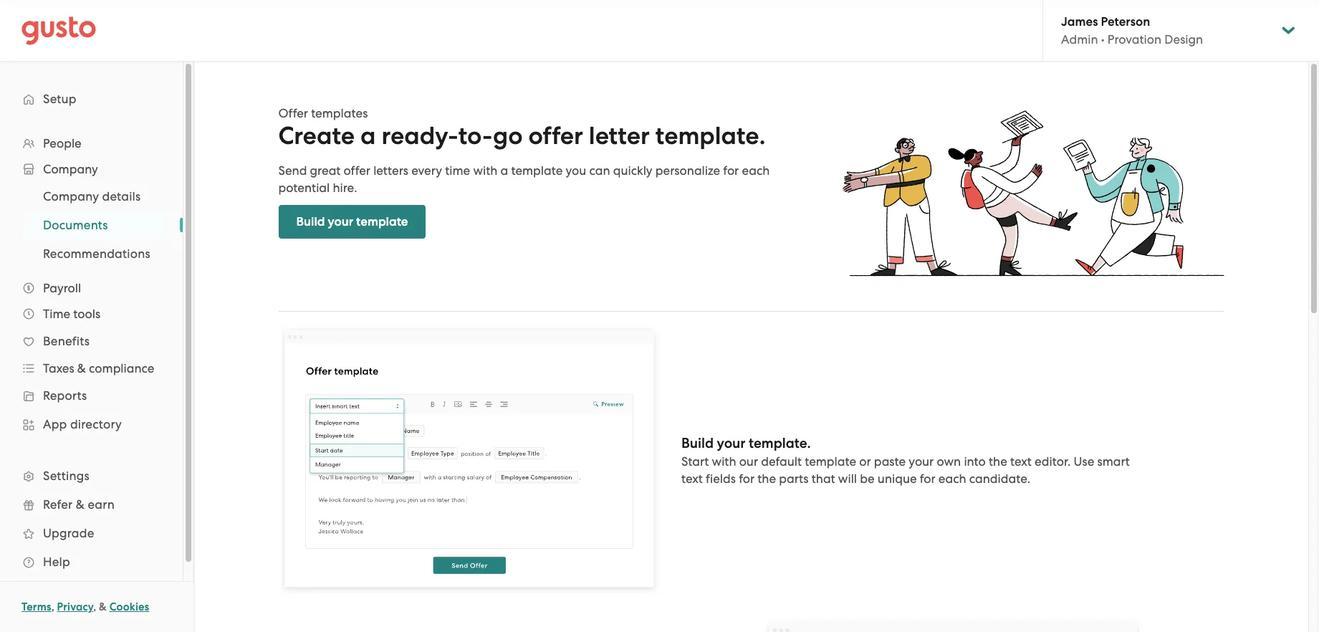 Task type: vqa. For each thing, say whether or not it's contained in the screenshot.
Quickly
yes



Task type: describe. For each thing, give the bounding box(es) containing it.
1 horizontal spatial text
[[1010, 454, 1032, 469]]

documents
[[43, 218, 108, 232]]

taxes
[[43, 361, 74, 375]]

privacy link
[[57, 600, 93, 613]]

ready-
[[382, 121, 458, 150]]

benefits link
[[14, 328, 168, 354]]

personalize
[[656, 163, 720, 178]]

james
[[1061, 14, 1098, 29]]

settings link
[[14, 463, 168, 489]]

your for template.
[[717, 435, 746, 451]]

go
[[493, 121, 523, 150]]

smart
[[1098, 454, 1130, 469]]

build your template button
[[278, 205, 426, 239]]

letters
[[373, 163, 408, 178]]

james peterson admin • provation design
[[1061, 14, 1203, 47]]

recommendations
[[43, 247, 150, 261]]

to-
[[458, 121, 493, 150]]

time tools button
[[14, 301, 168, 327]]

hire.
[[333, 181, 357, 195]]

people button
[[14, 130, 168, 156]]

payroll button
[[14, 275, 168, 301]]

& for earn
[[76, 497, 85, 512]]

can
[[589, 163, 610, 178]]

editor.
[[1035, 454, 1071, 469]]

help
[[43, 555, 70, 569]]

2 , from the left
[[93, 600, 96, 613]]

build your template. start with our default template or paste your own into the text editor. use smart text fields for the parts that will be unique for each candidate.
[[681, 435, 1130, 486]]

upgrade
[[43, 526, 94, 540]]

home image
[[21, 16, 96, 45]]

time tools
[[43, 307, 100, 321]]

template. inside offer templates create a ready-to-go offer letter template.
[[656, 121, 766, 150]]

reports link
[[14, 383, 168, 408]]

every
[[411, 163, 442, 178]]

personalize each offer. image
[[762, 617, 1144, 632]]

your for template
[[328, 214, 353, 229]]

directory
[[70, 417, 122, 431]]

terms
[[21, 600, 51, 613]]

start
[[681, 454, 709, 469]]

or
[[859, 454, 871, 469]]

candidate.
[[969, 472, 1031, 486]]

refer & earn link
[[14, 492, 168, 517]]

& for compliance
[[77, 361, 86, 375]]

time
[[43, 307, 70, 321]]

details
[[102, 189, 141, 204]]

benefits
[[43, 334, 90, 348]]

2 vertical spatial your
[[909, 454, 934, 469]]

tools
[[73, 307, 100, 321]]

letter
[[589, 121, 650, 150]]

1 , from the left
[[51, 600, 54, 613]]

unique
[[878, 472, 917, 486]]

great
[[310, 163, 341, 178]]

recommendations link
[[26, 241, 168, 267]]

quickly
[[613, 163, 653, 178]]

gusto navigation element
[[0, 62, 183, 599]]

taxes & compliance button
[[14, 355, 168, 381]]

a inside offer templates create a ready-to-go offer letter template.
[[361, 121, 376, 150]]

template inside button
[[356, 214, 408, 229]]

•
[[1101, 32, 1105, 47]]

time
[[445, 163, 470, 178]]

will
[[838, 472, 857, 486]]

peterson
[[1101, 14, 1150, 29]]

app directory link
[[14, 411, 168, 437]]

people
[[43, 136, 81, 150]]

app
[[43, 417, 67, 431]]

parts
[[779, 472, 809, 486]]

cookies
[[109, 600, 149, 613]]

that
[[812, 472, 835, 486]]

template inside build your template. start with our default template or paste your own into the text editor. use smart text fields for the parts that will be unique for each candidate.
[[805, 454, 856, 469]]

cookies button
[[109, 598, 149, 616]]

build your template
[[296, 214, 408, 229]]



Task type: locate. For each thing, give the bounding box(es) containing it.
reports
[[43, 388, 87, 403]]

template. inside build your template. start with our default template or paste your own into the text editor. use smart text fields for the parts that will be unique for each candidate.
[[749, 435, 811, 451]]

text
[[1010, 454, 1032, 469], [681, 472, 703, 486]]

provation
[[1108, 32, 1162, 47]]

2 vertical spatial template
[[805, 454, 856, 469]]

upgrade link
[[14, 520, 168, 546]]

, left cookies on the left
[[93, 600, 96, 613]]

offer up "hire."
[[344, 163, 370, 178]]

1 horizontal spatial a
[[501, 163, 508, 178]]

1 list from the top
[[0, 130, 183, 576]]

&
[[77, 361, 86, 375], [76, 497, 85, 512], [99, 600, 107, 613]]

0 vertical spatial your
[[328, 214, 353, 229]]

payroll
[[43, 281, 81, 295]]

your up our
[[717, 435, 746, 451]]

refer & earn
[[43, 497, 115, 512]]

1 horizontal spatial build
[[681, 435, 714, 451]]

0 vertical spatial the
[[989, 454, 1007, 469]]

2 list from the top
[[0, 182, 183, 268]]

company details link
[[26, 183, 168, 209]]

list
[[0, 130, 183, 576], [0, 182, 183, 268]]

0 horizontal spatial template
[[356, 214, 408, 229]]

default
[[761, 454, 802, 469]]

with right time
[[473, 163, 498, 178]]

for right personalize
[[723, 163, 739, 178]]

your left own
[[909, 454, 934, 469]]

company inside company details link
[[43, 189, 99, 204]]

1 vertical spatial template
[[356, 214, 408, 229]]

each inside send great offer letters every time with a template you can quickly personalize for each potential hire.
[[742, 163, 770, 178]]

a down go
[[501, 163, 508, 178]]

earn
[[88, 497, 115, 512]]

help link
[[14, 549, 168, 575]]

be
[[860, 472, 875, 486]]

potential
[[278, 181, 330, 195]]

template.
[[656, 121, 766, 150], [749, 435, 811, 451]]

setup
[[43, 92, 76, 106]]

each inside build your template. start with our default template or paste your own into the text editor. use smart text fields for the parts that will be unique for each candidate.
[[939, 472, 966, 486]]

company for company
[[43, 162, 98, 176]]

1 horizontal spatial with
[[712, 454, 736, 469]]

template down "hire."
[[356, 214, 408, 229]]

compliance
[[89, 361, 154, 375]]

with
[[473, 163, 498, 178], [712, 454, 736, 469]]

1 company from the top
[[43, 162, 98, 176]]

fields
[[706, 472, 736, 486]]

for down our
[[739, 472, 755, 486]]

you
[[566, 163, 586, 178]]

0 horizontal spatial ,
[[51, 600, 54, 613]]

, left privacy
[[51, 600, 54, 613]]

your
[[328, 214, 353, 229], [717, 435, 746, 451], [909, 454, 934, 469]]

0 vertical spatial build
[[296, 214, 325, 229]]

offer inside offer templates create a ready-to-go offer letter template.
[[529, 121, 583, 150]]

list containing people
[[0, 130, 183, 576]]

offer templates create a ready-to-go offer letter template.
[[278, 106, 766, 150]]

for right unique at the right
[[920, 472, 936, 486]]

offer
[[529, 121, 583, 150], [344, 163, 370, 178]]

& left cookies on the left
[[99, 600, 107, 613]]

1 vertical spatial a
[[501, 163, 508, 178]]

paste
[[874, 454, 906, 469]]

0 vertical spatial &
[[77, 361, 86, 375]]

create a ready-to-go offer letter template. image
[[843, 110, 1224, 277]]

1 vertical spatial with
[[712, 454, 736, 469]]

build up start
[[681, 435, 714, 451]]

2 vertical spatial &
[[99, 600, 107, 613]]

1 horizontal spatial ,
[[93, 600, 96, 613]]

your inside build your template button
[[328, 214, 353, 229]]

build down potential
[[296, 214, 325, 229]]

each right personalize
[[742, 163, 770, 178]]

setup link
[[14, 86, 168, 112]]

1 vertical spatial each
[[939, 472, 966, 486]]

0 horizontal spatial a
[[361, 121, 376, 150]]

with inside build your template. start with our default template or paste your own into the text editor. use smart text fields for the parts that will be unique for each candidate.
[[712, 454, 736, 469]]

design
[[1165, 32, 1203, 47]]

0 vertical spatial template
[[511, 163, 563, 178]]

0 vertical spatial company
[[43, 162, 98, 176]]

documents link
[[26, 212, 168, 238]]

0 vertical spatial offer
[[529, 121, 583, 150]]

company down people
[[43, 162, 98, 176]]

1 vertical spatial offer
[[344, 163, 370, 178]]

1 vertical spatial company
[[43, 189, 99, 204]]

for
[[723, 163, 739, 178], [739, 472, 755, 486], [920, 472, 936, 486]]

0 horizontal spatial offer
[[344, 163, 370, 178]]

2 horizontal spatial your
[[909, 454, 934, 469]]

1 horizontal spatial your
[[717, 435, 746, 451]]

1 vertical spatial your
[[717, 435, 746, 451]]

the down the default
[[758, 472, 776, 486]]

admin
[[1061, 32, 1098, 47]]

template. up personalize
[[656, 121, 766, 150]]

2 company from the top
[[43, 189, 99, 204]]

into
[[964, 454, 986, 469]]

1 vertical spatial &
[[76, 497, 85, 512]]

a down the 'templates'
[[361, 121, 376, 150]]

1 vertical spatial the
[[758, 472, 776, 486]]

send
[[278, 163, 307, 178]]

& left the earn
[[76, 497, 85, 512]]

& right taxes
[[77, 361, 86, 375]]

0 vertical spatial each
[[742, 163, 770, 178]]

template up that
[[805, 454, 856, 469]]

your down "hire."
[[328, 214, 353, 229]]

1 horizontal spatial each
[[939, 472, 966, 486]]

own
[[937, 454, 961, 469]]

& inside dropdown button
[[77, 361, 86, 375]]

build inside button
[[296, 214, 325, 229]]

company
[[43, 162, 98, 176], [43, 189, 99, 204]]

build your template. image
[[278, 326, 660, 594]]

terms , privacy , & cookies
[[21, 600, 149, 613]]

our
[[739, 454, 758, 469]]

offer
[[278, 106, 308, 120]]

0 vertical spatial a
[[361, 121, 376, 150]]

0 vertical spatial with
[[473, 163, 498, 178]]

build
[[296, 214, 325, 229], [681, 435, 714, 451]]

1 vertical spatial build
[[681, 435, 714, 451]]

company up documents
[[43, 189, 99, 204]]

offer inside send great offer letters every time with a template you can quickly personalize for each potential hire.
[[344, 163, 370, 178]]

company for company details
[[43, 189, 99, 204]]

0 horizontal spatial with
[[473, 163, 498, 178]]

the up candidate.
[[989, 454, 1007, 469]]

use
[[1074, 454, 1094, 469]]

build inside build your template. start with our default template or paste your own into the text editor. use smart text fields for the parts that will be unique for each candidate.
[[681, 435, 714, 451]]

build for template
[[296, 214, 325, 229]]

a inside send great offer letters every time with a template you can quickly personalize for each potential hire.
[[501, 163, 508, 178]]

settings
[[43, 469, 89, 483]]

build for template.
[[681, 435, 714, 451]]

0 horizontal spatial text
[[681, 472, 703, 486]]

1 vertical spatial text
[[681, 472, 703, 486]]

terms link
[[21, 600, 51, 613]]

for inside send great offer letters every time with a template you can quickly personalize for each potential hire.
[[723, 163, 739, 178]]

the
[[989, 454, 1007, 469], [758, 472, 776, 486]]

0 vertical spatial text
[[1010, 454, 1032, 469]]

list containing company details
[[0, 182, 183, 268]]

text up candidate.
[[1010, 454, 1032, 469]]

privacy
[[57, 600, 93, 613]]

template left you
[[511, 163, 563, 178]]

send great offer letters every time with a template you can quickly personalize for each potential hire.
[[278, 163, 770, 195]]

template. up the default
[[749, 435, 811, 451]]

0 horizontal spatial build
[[296, 214, 325, 229]]

template inside send great offer letters every time with a template you can quickly personalize for each potential hire.
[[511, 163, 563, 178]]

create
[[278, 121, 355, 150]]

a
[[361, 121, 376, 150], [501, 163, 508, 178]]

2 horizontal spatial template
[[805, 454, 856, 469]]

offer up you
[[529, 121, 583, 150]]

0 horizontal spatial each
[[742, 163, 770, 178]]

text down start
[[681, 472, 703, 486]]

1 horizontal spatial offer
[[529, 121, 583, 150]]

company button
[[14, 156, 168, 182]]

each
[[742, 163, 770, 178], [939, 472, 966, 486]]

1 horizontal spatial template
[[511, 163, 563, 178]]

company details
[[43, 189, 141, 204]]

0 horizontal spatial your
[[328, 214, 353, 229]]

,
[[51, 600, 54, 613], [93, 600, 96, 613]]

each down own
[[939, 472, 966, 486]]

with up 'fields'
[[712, 454, 736, 469]]

0 vertical spatial template.
[[656, 121, 766, 150]]

refer
[[43, 497, 73, 512]]

0 horizontal spatial the
[[758, 472, 776, 486]]

company inside company dropdown button
[[43, 162, 98, 176]]

taxes & compliance
[[43, 361, 154, 375]]

templates
[[311, 106, 368, 120]]

1 horizontal spatial the
[[989, 454, 1007, 469]]

app directory
[[43, 417, 122, 431]]

with inside send great offer letters every time with a template you can quickly personalize for each potential hire.
[[473, 163, 498, 178]]

template
[[511, 163, 563, 178], [356, 214, 408, 229], [805, 454, 856, 469]]

1 vertical spatial template.
[[749, 435, 811, 451]]



